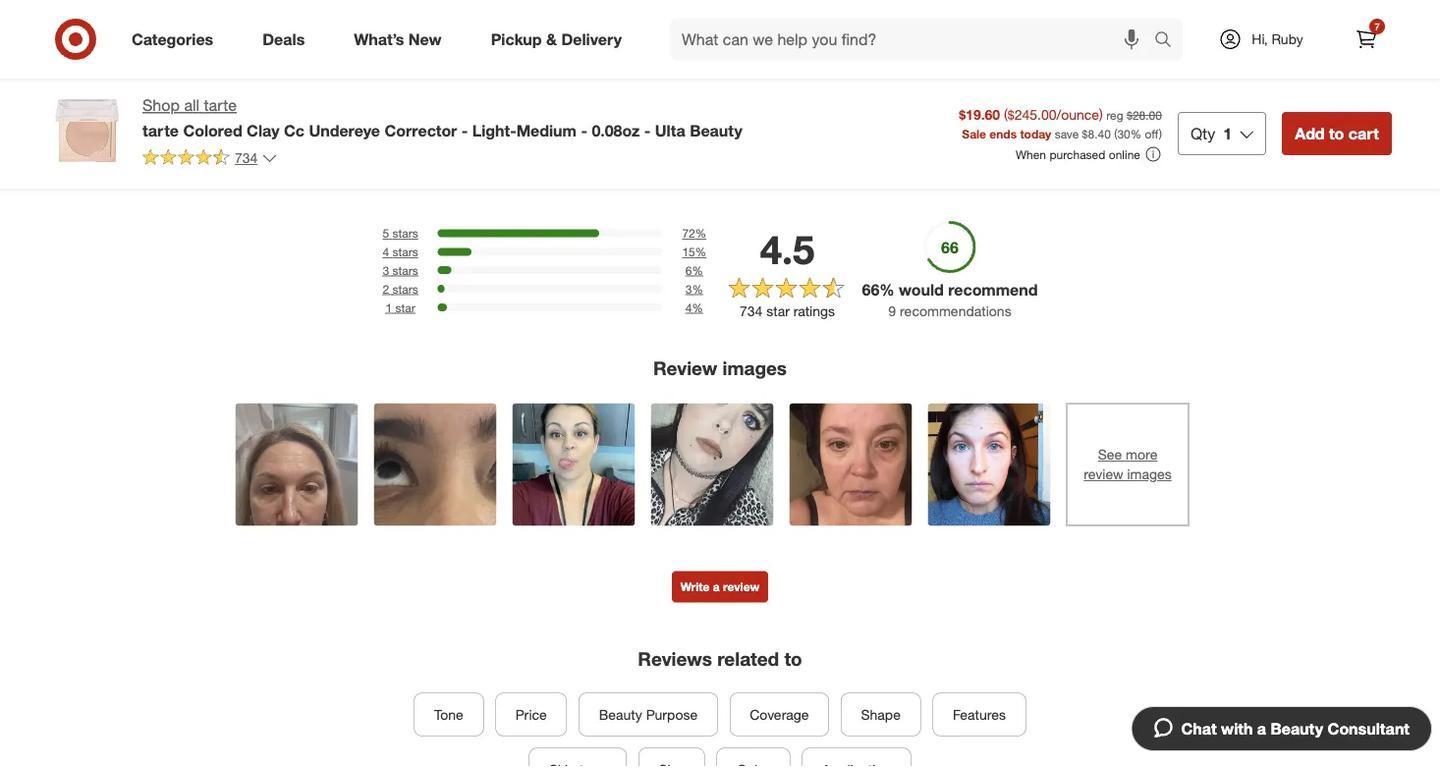 Task type: vqa. For each thing, say whether or not it's contained in the screenshot.


Task type: locate. For each thing, give the bounding box(es) containing it.
1 vertical spatial to
[[785, 648, 802, 671]]

stars for 3 stars
[[393, 263, 418, 278]]

1 vertical spatial a
[[1257, 719, 1266, 738]]

1 sponsored from the left
[[60, 5, 118, 20]]

4.5
[[760, 225, 815, 273]]

1 vertical spatial 4
[[686, 300, 692, 315]]

1
[[1224, 124, 1232, 143], [386, 300, 392, 315]]

a right with
[[1257, 719, 1266, 738]]

chat with a beauty consultant
[[1181, 719, 1410, 738]]

1 horizontal spatial beauty
[[690, 121, 743, 140]]

3 up 2
[[383, 263, 389, 278]]

2 stars from the top
[[393, 244, 418, 259]]

734
[[235, 149, 258, 166], [740, 302, 763, 319]]

tone
[[434, 706, 464, 723]]

sponsored
[[60, 5, 118, 20], [661, 5, 719, 20], [862, 5, 920, 20]]

3 - from the left
[[644, 121, 651, 140]]

(
[[1004, 106, 1008, 123], [1114, 126, 1118, 141]]

stars down 5 stars
[[393, 244, 418, 259]]

images down 734 star ratings
[[723, 357, 787, 379]]

2 horizontal spatial sponsored
[[862, 5, 920, 20]]

0 horizontal spatial images
[[723, 357, 787, 379]]

1 horizontal spatial review
[[1084, 466, 1124, 483]]

consultant
[[1328, 719, 1410, 738]]

1 horizontal spatial 734
[[740, 302, 763, 319]]

0 horizontal spatial 3
[[383, 263, 389, 278]]

0 vertical spatial a
[[713, 580, 720, 595]]

734 down clay
[[235, 149, 258, 166]]

beauty
[[690, 121, 743, 140], [599, 706, 642, 723], [1271, 719, 1324, 738]]

1 vertical spatial (
[[1114, 126, 1118, 141]]

- left ulta
[[644, 121, 651, 140]]

5 stars
[[383, 226, 418, 241]]

guest review image 1 of 10, zoom in image
[[235, 403, 358, 526]]

review inside see more review images
[[1084, 466, 1124, 483]]

0 vertical spatial review
[[1084, 466, 1124, 483]]

1 down 2
[[386, 300, 392, 315]]

4 stars from the top
[[393, 281, 418, 296]]

% for 4
[[692, 300, 703, 315]]

a inside chat with a beauty consultant button
[[1257, 719, 1266, 738]]

- left the 0.08oz
[[581, 121, 587, 140]]

a
[[713, 580, 720, 595], [1257, 719, 1266, 738]]

1 vertical spatial 3
[[686, 281, 692, 296]]

8.40
[[1088, 126, 1111, 141]]

- left light-
[[461, 121, 468, 140]]

% for 66
[[880, 281, 895, 300]]

% up 9
[[880, 281, 895, 300]]

chat
[[1181, 719, 1217, 738]]

to right add
[[1329, 124, 1344, 143]]

6
[[686, 263, 692, 278]]

0 vertical spatial tarte
[[204, 96, 237, 115]]

write a review
[[681, 580, 760, 595]]

corrector
[[385, 121, 457, 140]]

$245.00
[[1008, 106, 1057, 123]]

guest review image 3 of 10, zoom in image
[[512, 403, 635, 526]]

recommendations
[[900, 303, 1012, 320]]

images down more
[[1127, 466, 1172, 483]]

1 vertical spatial review
[[723, 580, 760, 595]]

1 vertical spatial 1
[[386, 300, 392, 315]]

( up ends
[[1004, 106, 1008, 123]]

0 horizontal spatial sponsored link
[[60, 0, 221, 20]]

% down 15 %
[[692, 263, 703, 278]]

% left off at the right of the page
[[1131, 126, 1142, 141]]

stars up 1 star
[[393, 281, 418, 296]]

2 sponsored link from the left
[[661, 0, 822, 20]]

deals
[[263, 30, 305, 49]]

images
[[723, 357, 787, 379], [1127, 466, 1172, 483]]

0 horizontal spatial a
[[713, 580, 720, 595]]

star left ratings
[[767, 302, 790, 319]]

0.08oz
[[592, 121, 640, 140]]

beauty right with
[[1271, 719, 1324, 738]]

1 horizontal spatial 1
[[1224, 124, 1232, 143]]

) down $28.00
[[1159, 126, 1162, 141]]

3 stars from the top
[[393, 263, 418, 278]]

review right write
[[723, 580, 760, 595]]

to right related
[[785, 648, 802, 671]]

0 horizontal spatial sponsored
[[60, 5, 118, 20]]

save
[[1055, 126, 1079, 141]]

ends
[[990, 126, 1017, 141]]

1 right the qty at top
[[1224, 124, 1232, 143]]

search button
[[1146, 18, 1193, 65]]

) left reg
[[1099, 106, 1103, 123]]

with
[[1221, 719, 1253, 738]]

stars up "2 stars"
[[393, 263, 418, 278]]

stars for 5 stars
[[393, 226, 418, 241]]

guest review image 2 of 10, zoom in image
[[374, 403, 497, 526]]

1 horizontal spatial to
[[1329, 124, 1344, 143]]

0 horizontal spatial 1
[[386, 300, 392, 315]]

% down 6 %
[[692, 281, 703, 296]]

qty
[[1191, 124, 1216, 143]]

1 vertical spatial images
[[1127, 466, 1172, 483]]

3 sponsored link from the left
[[862, 0, 1023, 20]]

guest review image 6 of 10, zoom in image
[[928, 403, 1051, 526]]

-
[[461, 121, 468, 140], [581, 121, 587, 140], [644, 121, 651, 140]]

1 vertical spatial )
[[1159, 126, 1162, 141]]

0 horizontal spatial )
[[1099, 106, 1103, 123]]

price button
[[495, 693, 567, 736]]

review images
[[653, 357, 787, 379]]

0 horizontal spatial 4
[[383, 244, 389, 259]]

1 horizontal spatial 4
[[686, 300, 692, 315]]

1 horizontal spatial (
[[1114, 126, 1118, 141]]

1 horizontal spatial star
[[767, 302, 790, 319]]

2 stars
[[383, 281, 418, 296]]

2 sponsored from the left
[[661, 5, 719, 20]]

2 horizontal spatial beauty
[[1271, 719, 1324, 738]]

reg
[[1106, 108, 1124, 122]]

1 horizontal spatial images
[[1127, 466, 1172, 483]]

when purchased online
[[1016, 147, 1141, 162]]

( right 8.40
[[1114, 126, 1118, 141]]

0 horizontal spatial (
[[1004, 106, 1008, 123]]

% for 6
[[692, 263, 703, 278]]

% inside $19.60 ( $245.00 /ounce ) reg $28.00 sale ends today save $ 8.40 ( 30 % off )
[[1131, 126, 1142, 141]]

4 down "3 %"
[[686, 300, 692, 315]]

)
[[1099, 106, 1103, 123], [1159, 126, 1162, 141]]

tone button
[[414, 693, 484, 736]]

stars up 4 stars
[[393, 226, 418, 241]]

4 for 4 stars
[[383, 244, 389, 259]]

qty 1
[[1191, 124, 1232, 143]]

1 vertical spatial tarte
[[142, 121, 179, 140]]

3 %
[[686, 281, 703, 296]]

2 horizontal spatial sponsored link
[[862, 0, 1023, 20]]

1 vertical spatial 734
[[740, 302, 763, 319]]

1 horizontal spatial a
[[1257, 719, 1266, 738]]

1 horizontal spatial )
[[1159, 126, 1162, 141]]

3 down 6
[[686, 281, 692, 296]]

0 vertical spatial )
[[1099, 106, 1103, 123]]

sponsored link
[[60, 0, 221, 20], [661, 0, 822, 20], [862, 0, 1023, 20]]

tarte up colored
[[204, 96, 237, 115]]

0 vertical spatial to
[[1329, 124, 1344, 143]]

72 %
[[682, 226, 707, 241]]

1 horizontal spatial sponsored link
[[661, 0, 822, 20]]

4 for 4 %
[[686, 300, 692, 315]]

1 stars from the top
[[393, 226, 418, 241]]

star
[[395, 300, 415, 315], [767, 302, 790, 319]]

categories link
[[115, 18, 238, 61]]

1 horizontal spatial 3
[[686, 281, 692, 296]]

0 horizontal spatial to
[[785, 648, 802, 671]]

ruby
[[1272, 30, 1303, 48]]

reviews related to
[[638, 648, 802, 671]]

1 horizontal spatial sponsored
[[661, 5, 719, 20]]

4 down 5
[[383, 244, 389, 259]]

sponsored for second sponsored link from right
[[661, 5, 719, 20]]

3 for 3 %
[[686, 281, 692, 296]]

all
[[184, 96, 200, 115]]

beauty left purpose
[[599, 706, 642, 723]]

recommend
[[948, 281, 1038, 300]]

3 sponsored from the left
[[862, 5, 920, 20]]

tarte down shop in the top left of the page
[[142, 121, 179, 140]]

related
[[717, 648, 779, 671]]

734 right the 4 % at the left top
[[740, 302, 763, 319]]

15 %
[[682, 244, 707, 259]]

1 horizontal spatial -
[[581, 121, 587, 140]]

% for 3
[[692, 281, 703, 296]]

0 horizontal spatial star
[[395, 300, 415, 315]]

3 stars
[[383, 263, 418, 278]]

a right write
[[713, 580, 720, 595]]

% inside 66 % would recommend 9 recommendations
[[880, 281, 895, 300]]

star down "2 stars"
[[395, 300, 415, 315]]

clay
[[247, 121, 280, 140]]

0 horizontal spatial review
[[723, 580, 760, 595]]

pickup & delivery link
[[474, 18, 647, 61]]

% up 15 %
[[695, 226, 707, 241]]

0 horizontal spatial -
[[461, 121, 468, 140]]

2 horizontal spatial -
[[644, 121, 651, 140]]

online
[[1109, 147, 1141, 162]]

0 horizontal spatial beauty
[[599, 706, 642, 723]]

reviews
[[638, 648, 712, 671]]

0 vertical spatial 3
[[383, 263, 389, 278]]

beauty inside beauty purpose button
[[599, 706, 642, 723]]

/ounce
[[1057, 106, 1099, 123]]

0 vertical spatial 4
[[383, 244, 389, 259]]

% down "3 %"
[[692, 300, 703, 315]]

review down "see"
[[1084, 466, 1124, 483]]

add to cart button
[[1282, 112, 1392, 155]]

% down 72 %
[[695, 244, 707, 259]]

shape
[[861, 706, 901, 723]]

2 - from the left
[[581, 121, 587, 140]]

0 vertical spatial 734
[[235, 149, 258, 166]]

0 horizontal spatial 734
[[235, 149, 258, 166]]

stars
[[393, 226, 418, 241], [393, 244, 418, 259], [393, 263, 418, 278], [393, 281, 418, 296]]

9
[[889, 303, 896, 320]]

hi, ruby
[[1252, 30, 1303, 48]]

beauty right ulta
[[690, 121, 743, 140]]



Task type: describe. For each thing, give the bounding box(es) containing it.
4 %
[[686, 300, 703, 315]]

purpose
[[646, 706, 698, 723]]

today
[[1020, 126, 1052, 141]]

images inside see more review images
[[1127, 466, 1172, 483]]

1 star
[[386, 300, 415, 315]]

what's new link
[[337, 18, 466, 61]]

5
[[383, 226, 389, 241]]

15
[[682, 244, 695, 259]]

2
[[383, 281, 389, 296]]

1 sponsored link from the left
[[60, 0, 221, 20]]

colored
[[183, 121, 242, 140]]

734 link
[[142, 148, 277, 171]]

cart
[[1349, 124, 1379, 143]]

6 %
[[686, 263, 703, 278]]

off
[[1145, 126, 1159, 141]]

0 vertical spatial (
[[1004, 106, 1008, 123]]

3 for 3 stars
[[383, 263, 389, 278]]

$28.00
[[1127, 108, 1162, 122]]

guest review image 4 of 10, zoom in image
[[651, 403, 774, 526]]

1 - from the left
[[461, 121, 468, 140]]

1 horizontal spatial tarte
[[204, 96, 237, 115]]

72
[[682, 226, 695, 241]]

&
[[546, 30, 557, 49]]

deals link
[[246, 18, 329, 61]]

image of tarte colored clay cc undereye corrector - light-medium - 0.08oz - ulta beauty image
[[48, 94, 127, 173]]

% for 72
[[695, 226, 707, 241]]

categories
[[132, 30, 213, 49]]

guest review image 5 of 10, zoom in image
[[789, 403, 912, 526]]

hi,
[[1252, 30, 1268, 48]]

4 stars
[[383, 244, 418, 259]]

add
[[1295, 124, 1325, 143]]

review
[[653, 357, 718, 379]]

ulta
[[655, 121, 686, 140]]

review for write a review
[[723, 580, 760, 595]]

star for 734
[[767, 302, 790, 319]]

734 for 734
[[235, 149, 258, 166]]

stars for 2 stars
[[393, 281, 418, 296]]

pickup & delivery
[[491, 30, 622, 49]]

7
[[1375, 20, 1380, 32]]

new
[[409, 30, 442, 49]]

ratings
[[794, 302, 835, 319]]

% for 15
[[695, 244, 707, 259]]

a inside the write a review button
[[713, 580, 720, 595]]

write
[[681, 580, 710, 595]]

chat with a beauty consultant button
[[1131, 706, 1433, 752]]

undereye
[[309, 121, 380, 140]]

0 horizontal spatial tarte
[[142, 121, 179, 140]]

price
[[516, 706, 547, 723]]

sale
[[962, 126, 986, 141]]

light-
[[472, 121, 516, 140]]

beauty purpose button
[[579, 693, 718, 736]]

beauty inside shop all tarte tarte colored clay cc undereye corrector - light-medium - 0.08oz - ulta beauty
[[690, 121, 743, 140]]

734 star ratings
[[740, 302, 835, 319]]

sponsored for 3rd sponsored link
[[862, 5, 920, 20]]

66 % would recommend 9 recommendations
[[862, 281, 1038, 320]]

review for see more review images
[[1084, 466, 1124, 483]]

beauty purpose
[[599, 706, 698, 723]]

30
[[1118, 126, 1131, 141]]

delivery
[[561, 30, 622, 49]]

see
[[1098, 446, 1122, 463]]

purchased
[[1050, 147, 1106, 162]]

734 for 734 star ratings
[[740, 302, 763, 319]]

shop all tarte tarte colored clay cc undereye corrector - light-medium - 0.08oz - ulta beauty
[[142, 96, 743, 140]]

pickup
[[491, 30, 542, 49]]

star for 1
[[395, 300, 415, 315]]

write a review button
[[672, 571, 769, 603]]

0 vertical spatial images
[[723, 357, 787, 379]]

beauty inside chat with a beauty consultant button
[[1271, 719, 1324, 738]]

features
[[953, 706, 1006, 723]]

features button
[[933, 693, 1026, 736]]

coverage button
[[730, 693, 829, 736]]

66
[[862, 281, 880, 300]]

$
[[1082, 126, 1088, 141]]

cc
[[284, 121, 305, 140]]

$19.60 ( $245.00 /ounce ) reg $28.00 sale ends today save $ 8.40 ( 30 % off )
[[959, 106, 1162, 141]]

add to cart
[[1295, 124, 1379, 143]]

what's
[[354, 30, 404, 49]]

see more review images
[[1084, 446, 1172, 483]]

What can we help you find? suggestions appear below search field
[[670, 18, 1159, 61]]

shape button
[[841, 693, 921, 736]]

to inside button
[[1329, 124, 1344, 143]]

shop
[[142, 96, 180, 115]]

what's new
[[354, 30, 442, 49]]

sponsored for third sponsored link from the right
[[60, 5, 118, 20]]

0 vertical spatial 1
[[1224, 124, 1232, 143]]

would
[[899, 281, 944, 300]]

more
[[1126, 446, 1158, 463]]

$19.60
[[959, 106, 1000, 123]]

7 link
[[1345, 18, 1388, 61]]

search
[[1146, 32, 1193, 51]]

stars for 4 stars
[[393, 244, 418, 259]]

coverage
[[750, 706, 809, 723]]

see more review images button
[[1067, 403, 1189, 526]]



